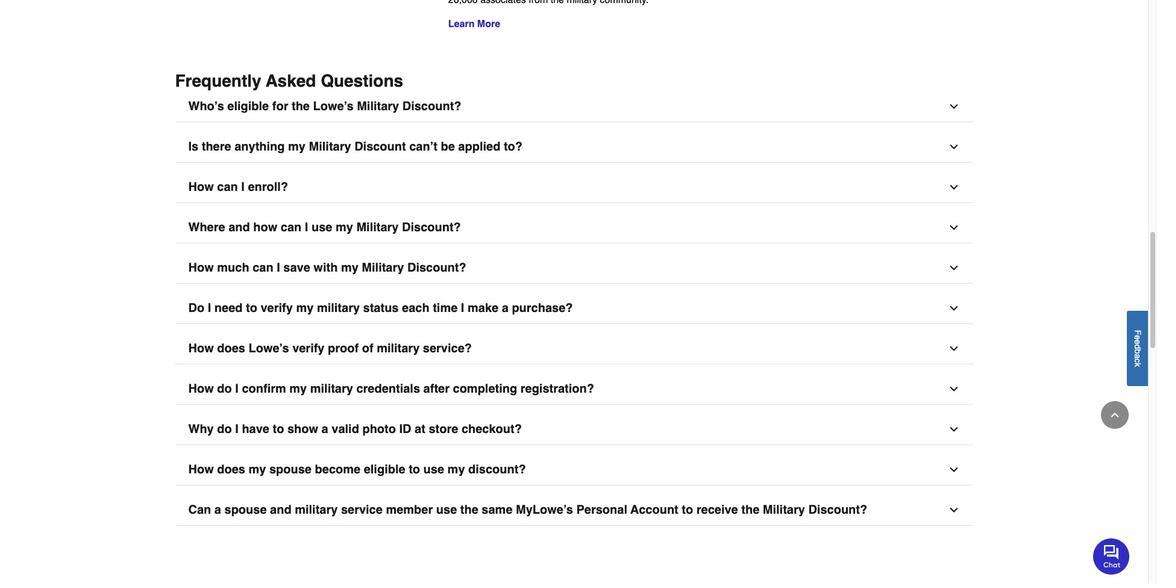 Task type: describe. For each thing, give the bounding box(es) containing it.
is there anything my military discount can't be applied to?
[[188, 140, 523, 154]]

can inside how can i enroll? button
[[217, 180, 238, 194]]

i right time
[[461, 301, 464, 315]]

can inside how much can i save with my military discount? button
[[253, 261, 273, 275]]

how does my spouse become eligible to use my discount?
[[188, 463, 526, 477]]

my right anything
[[288, 140, 306, 154]]

who's eligible for the lowe's military discount?
[[188, 99, 461, 113]]

proof
[[328, 342, 359, 356]]

how for how can i enroll?
[[188, 180, 214, 194]]

purchase?
[[512, 301, 573, 315]]

chevron down image for id
[[948, 424, 960, 436]]

f e e d b a c k
[[1133, 330, 1143, 367]]

mylowe's
[[516, 503, 573, 517]]

to right have in the bottom left of the page
[[273, 422, 284, 436]]

2 horizontal spatial the
[[742, 503, 760, 517]]

more
[[477, 19, 500, 29]]

credentials
[[356, 382, 420, 396]]

a inside f e e d b a c k button
[[1133, 354, 1143, 359]]

how can i enroll?
[[188, 180, 288, 194]]

registration?
[[521, 382, 594, 396]]

applied
[[458, 140, 500, 154]]

my down have in the bottom left of the page
[[249, 463, 266, 477]]

store
[[429, 422, 458, 436]]

do i need to verify my military status each time i make a purchase? button
[[175, 293, 973, 324]]

how for how does lowe's verify proof of military service?
[[188, 342, 214, 356]]

use inside 'where and how can i use my military discount?' button
[[312, 221, 332, 234]]

and inside button
[[229, 221, 250, 234]]

service
[[341, 503, 383, 517]]

why do i have to show a valid photo id at store checkout? button
[[175, 415, 973, 445]]

how can i enroll? button
[[175, 172, 973, 203]]

can inside 'where and how can i use my military discount?' button
[[281, 221, 302, 234]]

same
[[482, 503, 513, 517]]

can a spouse and military service member use the same mylowe's personal account to receive the military discount? button
[[175, 495, 973, 526]]

0 horizontal spatial spouse
[[225, 503, 267, 517]]

personal
[[576, 503, 627, 517]]

does for my
[[217, 463, 245, 477]]

after
[[423, 382, 450, 396]]

i inside how do i confirm my military credentials after completing registration? button
[[235, 382, 239, 396]]

enroll?
[[248, 180, 288, 194]]

how does my spouse become eligible to use my discount? button
[[175, 455, 973, 486]]

chevron down image for how much can i save with my military discount?
[[948, 262, 960, 274]]

2 e from the top
[[1133, 340, 1143, 344]]

of
[[362, 342, 373, 356]]

need
[[214, 301, 243, 315]]

asked
[[266, 71, 316, 90]]

where
[[188, 221, 225, 234]]

military inside button
[[310, 382, 353, 396]]

1 vertical spatial verify
[[292, 342, 325, 356]]

a inside why do i have to show a valid photo id at store checkout? button
[[322, 422, 328, 436]]

1 horizontal spatial eligible
[[364, 463, 405, 477]]

how for how do i confirm my military credentials after completing registration?
[[188, 382, 214, 396]]

scroll to top element
[[1101, 401, 1129, 429]]

each
[[402, 301, 430, 315]]

military right of at bottom
[[377, 342, 420, 356]]

do for how
[[217, 382, 232, 396]]

to?
[[504, 140, 523, 154]]

my right with
[[341, 261, 359, 275]]

learn more
[[448, 19, 500, 29]]

completing
[[453, 382, 517, 396]]

show
[[287, 422, 318, 436]]

f
[[1133, 330, 1143, 335]]

to up member
[[409, 463, 420, 477]]

how does lowe's verify proof of military service? button
[[175, 334, 973, 365]]

chevron down image for time
[[948, 302, 960, 315]]

make
[[468, 301, 499, 315]]

photo
[[362, 422, 396, 436]]

can
[[188, 503, 211, 517]]

is there anything my military discount can't be applied to? button
[[175, 132, 973, 163]]

checkout?
[[462, 422, 522, 436]]

how for how much can i save with my military discount?
[[188, 261, 214, 275]]

discount?
[[468, 463, 526, 477]]

do
[[188, 301, 204, 315]]

and inside button
[[270, 503, 292, 517]]

1 e from the top
[[1133, 335, 1143, 340]]

become
[[315, 463, 361, 477]]

i right do
[[208, 301, 211, 315]]

frequently
[[175, 71, 261, 90]]

who's eligible for the lowe's military discount? button
[[175, 92, 973, 122]]

chat invite button image
[[1093, 538, 1130, 575]]

i inside 'where and how can i use my military discount?' button
[[305, 221, 308, 234]]

id
[[399, 422, 411, 436]]

my right confirm
[[289, 382, 307, 396]]



Task type: vqa. For each thing, say whether or not it's contained in the screenshot.
access,
no



Task type: locate. For each thing, give the bounding box(es) containing it.
4 chevron down image from the top
[[948, 383, 960, 395]]

2 horizontal spatial can
[[281, 221, 302, 234]]

questions
[[321, 71, 403, 90]]

with
[[314, 261, 338, 275]]

2 how from the top
[[188, 261, 214, 275]]

who's
[[188, 99, 224, 113]]

i left enroll?
[[241, 180, 245, 194]]

chevron up image
[[1109, 409, 1121, 421]]

time
[[433, 301, 458, 315]]

chevron down image inside how does my spouse become eligible to use my discount? button
[[948, 464, 960, 476]]

can't
[[409, 140, 438, 154]]

use right member
[[436, 503, 457, 517]]

anything
[[235, 140, 285, 154]]

chevron down image for where and how can i use my military discount?
[[948, 222, 960, 234]]

eligible down photo
[[364, 463, 405, 477]]

0 vertical spatial spouse
[[269, 463, 312, 477]]

valid
[[332, 422, 359, 436]]

0 vertical spatial verify
[[261, 301, 293, 315]]

how much can i save with my military discount?
[[188, 261, 466, 275]]

chevron down image
[[948, 101, 960, 113], [948, 141, 960, 153], [948, 181, 960, 193], [948, 302, 960, 315], [948, 424, 960, 436]]

account
[[631, 503, 679, 517]]

f e e d b a c k button
[[1127, 311, 1148, 386]]

military left service
[[295, 503, 338, 517]]

d
[[1133, 344, 1143, 349]]

be
[[441, 140, 455, 154]]

chevron down image inside how much can i save with my military discount? button
[[948, 262, 960, 274]]

2 chevron down image from the top
[[948, 262, 960, 274]]

to left receive
[[682, 503, 693, 517]]

do inside button
[[217, 422, 232, 436]]

e
[[1133, 335, 1143, 340], [1133, 340, 1143, 344]]

do inside button
[[217, 382, 232, 396]]

1 vertical spatial can
[[281, 221, 302, 234]]

4 chevron down image from the top
[[948, 302, 960, 315]]

chevron down image for to?
[[948, 141, 960, 153]]

1 vertical spatial lowe's
[[249, 342, 289, 356]]

a left valid
[[322, 422, 328, 436]]

b
[[1133, 349, 1143, 354]]

chevron down image for how do i confirm my military credentials after completing registration?
[[948, 383, 960, 395]]

chevron down image inside can a spouse and military service member use the same mylowe's personal account to receive the military discount? button
[[948, 504, 960, 516]]

0 vertical spatial can
[[217, 180, 238, 194]]

chevron down image
[[948, 222, 960, 234], [948, 262, 960, 274], [948, 343, 960, 355], [948, 383, 960, 395], [948, 464, 960, 476], [948, 504, 960, 516]]

a inside do i need to verify my military status each time i make a purchase? button
[[502, 301, 509, 315]]

how do i confirm my military credentials after completing registration?
[[188, 382, 594, 396]]

1 vertical spatial and
[[270, 503, 292, 517]]

lowe's up confirm
[[249, 342, 289, 356]]

i inside how can i enroll? button
[[241, 180, 245, 194]]

i left save
[[277, 261, 280, 275]]

2 vertical spatial can
[[253, 261, 273, 275]]

verify left proof
[[292, 342, 325, 356]]

how down why
[[188, 463, 214, 477]]

i inside why do i have to show a valid photo id at store checkout? button
[[235, 422, 239, 436]]

use down store
[[423, 463, 444, 477]]

0 vertical spatial and
[[229, 221, 250, 234]]

how left much
[[188, 261, 214, 275]]

the inside who's eligible for the lowe's military discount? button
[[292, 99, 310, 113]]

discount
[[354, 140, 406, 154]]

6 chevron down image from the top
[[948, 504, 960, 516]]

verify down save
[[261, 301, 293, 315]]

chevron down image inside is there anything my military discount can't be applied to? button
[[948, 141, 960, 153]]

chevron down image for can a spouse and military service member use the same mylowe's personal account to receive the military discount?
[[948, 504, 960, 516]]

a right make
[[502, 301, 509, 315]]

0 horizontal spatial and
[[229, 221, 250, 234]]

where and how can i use my military discount? button
[[175, 213, 973, 243]]

status
[[363, 301, 399, 315]]

do
[[217, 382, 232, 396], [217, 422, 232, 436]]

can left enroll?
[[217, 180, 238, 194]]

can
[[217, 180, 238, 194], [281, 221, 302, 234], [253, 261, 273, 275]]

how
[[188, 180, 214, 194], [188, 261, 214, 275], [188, 342, 214, 356], [188, 382, 214, 396], [188, 463, 214, 477]]

3 chevron down image from the top
[[948, 343, 960, 355]]

1 horizontal spatial can
[[253, 261, 273, 275]]

1 horizontal spatial and
[[270, 503, 292, 517]]

1 vertical spatial eligible
[[364, 463, 405, 477]]

lowe's
[[313, 99, 354, 113], [249, 342, 289, 356]]

where and how can i use my military discount?
[[188, 221, 461, 234]]

5 how from the top
[[188, 463, 214, 477]]

3 chevron down image from the top
[[948, 181, 960, 193]]

my down save
[[296, 301, 314, 315]]

2 chevron down image from the top
[[948, 141, 960, 153]]

does inside how does my spouse become eligible to use my discount? button
[[217, 463, 245, 477]]

the
[[292, 99, 310, 113], [460, 503, 478, 517], [742, 503, 760, 517]]

5 chevron down image from the top
[[948, 464, 960, 476]]

use inside how does my spouse become eligible to use my discount? button
[[423, 463, 444, 477]]

0 vertical spatial lowe's
[[313, 99, 354, 113]]

spouse right can
[[225, 503, 267, 517]]

i inside how much can i save with my military discount? button
[[277, 261, 280, 275]]

spouse down show
[[269, 463, 312, 477]]

the right the for
[[292, 99, 310, 113]]

0 vertical spatial eligible
[[227, 99, 269, 113]]

1 how from the top
[[188, 180, 214, 194]]

how up why
[[188, 382, 214, 396]]

0 horizontal spatial lowe's
[[249, 342, 289, 356]]

my
[[288, 140, 306, 154], [336, 221, 353, 234], [341, 261, 359, 275], [296, 301, 314, 315], [289, 382, 307, 396], [249, 463, 266, 477], [448, 463, 465, 477]]

i
[[241, 180, 245, 194], [305, 221, 308, 234], [277, 261, 280, 275], [208, 301, 211, 315], [461, 301, 464, 315], [235, 382, 239, 396], [235, 422, 239, 436]]

military inside button
[[356, 221, 399, 234]]

how does lowe's verify proof of military service?
[[188, 342, 472, 356]]

1 does from the top
[[217, 342, 245, 356]]

1 horizontal spatial the
[[460, 503, 478, 517]]

a inside can a spouse and military service member use the same mylowe's personal account to receive the military discount? button
[[214, 503, 221, 517]]

why do i have to show a valid photo id at store checkout?
[[188, 422, 522, 436]]

a
[[502, 301, 509, 315], [1133, 354, 1143, 359], [322, 422, 328, 436], [214, 503, 221, 517]]

military
[[357, 99, 399, 113], [309, 140, 351, 154], [356, 221, 399, 234], [362, 261, 404, 275], [763, 503, 805, 517]]

does
[[217, 342, 245, 356], [217, 463, 245, 477]]

do i need to verify my military status each time i make a purchase?
[[188, 301, 573, 315]]

2 vertical spatial use
[[436, 503, 457, 517]]

i left confirm
[[235, 382, 239, 396]]

my up how much can i save with my military discount?
[[336, 221, 353, 234]]

use for eligible
[[423, 463, 444, 477]]

confirm
[[242, 382, 286, 396]]

how much can i save with my military discount? button
[[175, 253, 973, 284]]

to right the need
[[246, 301, 257, 315]]

why
[[188, 422, 214, 436]]

does down have in the bottom left of the page
[[217, 463, 245, 477]]

i left have in the bottom left of the page
[[235, 422, 239, 436]]

chevron down image inside why do i have to show a valid photo id at store checkout? button
[[948, 424, 960, 436]]

2 does from the top
[[217, 463, 245, 477]]

how inside button
[[188, 180, 214, 194]]

how up where on the top of page
[[188, 180, 214, 194]]

a right can
[[214, 503, 221, 517]]

2 do from the top
[[217, 422, 232, 436]]

service?
[[423, 342, 472, 356]]

1 vertical spatial use
[[423, 463, 444, 477]]

1 horizontal spatial spouse
[[269, 463, 312, 477]]

0 horizontal spatial can
[[217, 180, 238, 194]]

spouse
[[269, 463, 312, 477], [225, 503, 267, 517]]

chevron down image inside 'where and how can i use my military discount?' button
[[948, 222, 960, 234]]

there
[[202, 140, 231, 154]]

chevron down image inside do i need to verify my military status each time i make a purchase? button
[[948, 302, 960, 315]]

use inside can a spouse and military service member use the same mylowe's personal account to receive the military discount? button
[[436, 503, 457, 517]]

how for how does my spouse become eligible to use my discount?
[[188, 463, 214, 477]]

military
[[317, 301, 360, 315], [377, 342, 420, 356], [310, 382, 353, 396], [295, 503, 338, 517]]

1 horizontal spatial lowe's
[[313, 99, 354, 113]]

0 vertical spatial does
[[217, 342, 245, 356]]

is
[[188, 140, 198, 154]]

frequently asked questions
[[175, 71, 403, 90]]

i right how
[[305, 221, 308, 234]]

e up the d
[[1133, 335, 1143, 340]]

4 how from the top
[[188, 382, 214, 396]]

discount? inside button
[[402, 221, 461, 234]]

0 horizontal spatial eligible
[[227, 99, 269, 113]]

1 chevron down image from the top
[[948, 222, 960, 234]]

e up b
[[1133, 340, 1143, 344]]

military up proof
[[317, 301, 360, 315]]

use
[[312, 221, 332, 234], [423, 463, 444, 477], [436, 503, 457, 517]]

1 do from the top
[[217, 382, 232, 396]]

receive
[[697, 503, 738, 517]]

eligible left the for
[[227, 99, 269, 113]]

much
[[217, 261, 249, 275]]

eligible
[[227, 99, 269, 113], [364, 463, 405, 477]]

5 chevron down image from the top
[[948, 424, 960, 436]]

0 horizontal spatial the
[[292, 99, 310, 113]]

the right receive
[[742, 503, 760, 517]]

chevron down image inside how does lowe's verify proof of military service? button
[[948, 343, 960, 355]]

a up the k
[[1133, 354, 1143, 359]]

save
[[283, 261, 310, 275]]

at
[[415, 422, 425, 436]]

have
[[242, 422, 269, 436]]

how down do
[[188, 342, 214, 356]]

does down the need
[[217, 342, 245, 356]]

verify
[[261, 301, 293, 315], [292, 342, 325, 356]]

use up with
[[312, 221, 332, 234]]

1 vertical spatial do
[[217, 422, 232, 436]]

discount?
[[402, 99, 461, 113], [402, 221, 461, 234], [407, 261, 466, 275], [808, 503, 867, 517]]

lowe's down the questions
[[313, 99, 354, 113]]

chevron down image for how does my spouse become eligible to use my discount?
[[948, 464, 960, 476]]

how
[[253, 221, 277, 234]]

chevron down image inside who's eligible for the lowe's military discount? button
[[948, 101, 960, 113]]

c
[[1133, 359, 1143, 363]]

3 how from the top
[[188, 342, 214, 356]]

0 vertical spatial do
[[217, 382, 232, 396]]

do for why
[[217, 422, 232, 436]]

the left same
[[460, 503, 478, 517]]

chevron down image inside how can i enroll? button
[[948, 181, 960, 193]]

and
[[229, 221, 250, 234], [270, 503, 292, 517]]

how inside button
[[188, 382, 214, 396]]

can right how
[[281, 221, 302, 234]]

1 vertical spatial does
[[217, 463, 245, 477]]

my left discount?
[[448, 463, 465, 477]]

for
[[272, 99, 288, 113]]

chevron down image inside how do i confirm my military credentials after completing registration? button
[[948, 383, 960, 395]]

how do i confirm my military credentials after completing registration? button
[[175, 374, 973, 405]]

do right why
[[217, 422, 232, 436]]

k
[[1133, 363, 1143, 367]]

does inside how does lowe's verify proof of military service? button
[[217, 342, 245, 356]]

learn more link
[[448, 19, 500, 29]]

use for service
[[436, 503, 457, 517]]

learn
[[448, 19, 475, 29]]

can right much
[[253, 261, 273, 275]]

1 vertical spatial spouse
[[225, 503, 267, 517]]

1 chevron down image from the top
[[948, 101, 960, 113]]

member
[[386, 503, 433, 517]]

0 vertical spatial use
[[312, 221, 332, 234]]

do left confirm
[[217, 382, 232, 396]]

military down how does lowe's verify proof of military service?
[[310, 382, 353, 396]]

does for lowe's
[[217, 342, 245, 356]]

chevron down image for how does lowe's verify proof of military service?
[[948, 343, 960, 355]]

can a spouse and military service member use the same mylowe's personal account to receive the military discount?
[[188, 503, 867, 517]]



